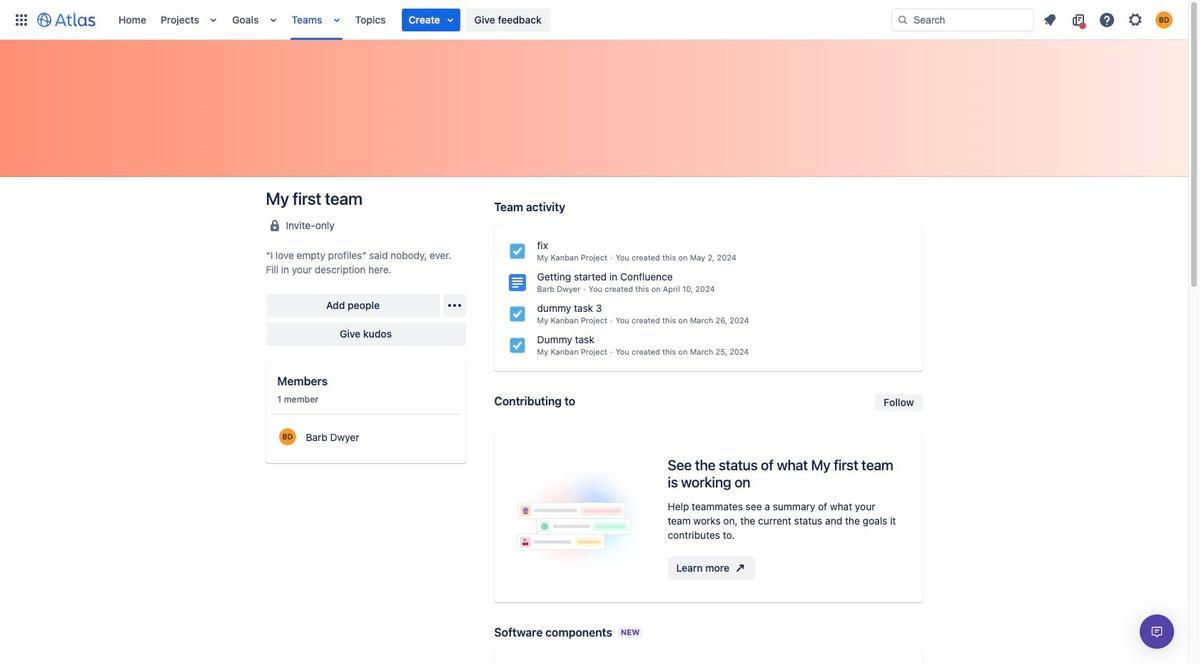 Task type: describe. For each thing, give the bounding box(es) containing it.
1 horizontal spatial list
[[1037, 8, 1180, 31]]

notifications image
[[1041, 11, 1059, 28]]

0 horizontal spatial list
[[111, 0, 892, 40]]

actions image
[[446, 297, 463, 314]]

top element
[[9, 0, 892, 40]]

Search field
[[892, 8, 1034, 31]]



Task type: vqa. For each thing, say whether or not it's contained in the screenshot.
field
no



Task type: locate. For each thing, give the bounding box(es) containing it.
account image
[[1156, 11, 1173, 28]]

None search field
[[892, 8, 1034, 31]]

settings image
[[1127, 11, 1144, 28]]

switch to... image
[[13, 11, 30, 28]]

open intercom messenger image
[[1148, 623, 1166, 640]]

list item inside the top element
[[402, 8, 460, 31]]

help image
[[1098, 11, 1116, 28]]

list item
[[402, 8, 460, 31]]

search image
[[897, 14, 909, 25]]

banner
[[0, 0, 1188, 40]]

list
[[111, 0, 892, 40], [1037, 8, 1180, 31]]



